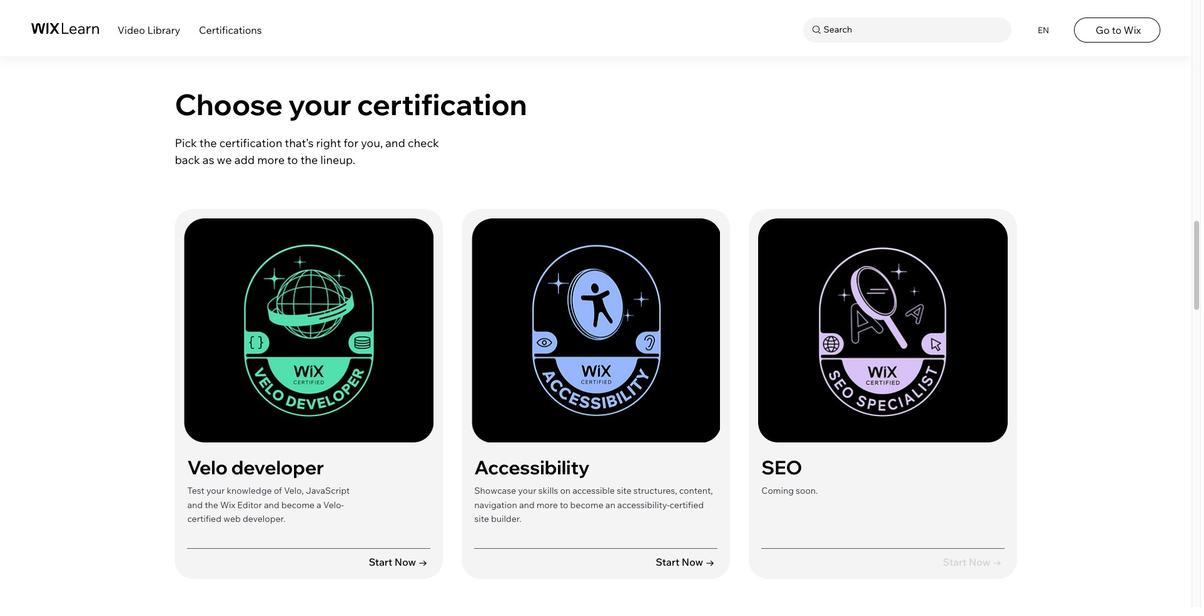 Task type: locate. For each thing, give the bounding box(es) containing it.
0 horizontal spatial certification
[[220, 136, 283, 150]]

0 horizontal spatial →
[[419, 556, 428, 569]]

to inside accessibility showcase your skills on accessible site structures, content, navigation and more to become an accessibility-certified site builder.
[[560, 499, 569, 511]]

test
[[187, 485, 205, 497]]

the down the velo
[[205, 499, 218, 511]]

to inside menu bar
[[1113, 24, 1122, 36]]

2 start from the left
[[656, 556, 680, 569]]

more
[[257, 153, 285, 167], [537, 499, 558, 511]]

become down "velo,"
[[282, 499, 315, 511]]

1 start now → from the left
[[369, 556, 428, 569]]

video
[[118, 24, 145, 36]]

2 horizontal spatial to
[[1113, 24, 1122, 36]]

certified inside velo developer test your knowledge of velo, javascript and the wix editor and become a velo- certified web developer.
[[187, 513, 222, 525]]

certified left web
[[187, 513, 222, 525]]

right
[[316, 136, 341, 150]]

0 horizontal spatial site
[[475, 513, 489, 525]]

your
[[289, 86, 352, 123], [518, 485, 537, 497], [207, 485, 225, 497]]

your up the right
[[289, 86, 352, 123]]

you,
[[361, 136, 383, 150]]

developer.
[[243, 513, 286, 525]]

0 vertical spatial certification
[[357, 86, 527, 123]]

start for showcase
[[656, 556, 680, 569]]

0 horizontal spatial wix
[[220, 499, 236, 511]]

1 horizontal spatial to
[[560, 499, 569, 511]]

1 horizontal spatial site
[[617, 485, 632, 497]]

0 vertical spatial to
[[1113, 24, 1122, 36]]

start now →
[[369, 556, 428, 569], [656, 556, 715, 569]]

and right you,
[[386, 136, 406, 150]]

more inside pick the certification that's right for you, and check back as we add more to the lineup.
[[257, 153, 285, 167]]

your inside accessibility showcase your skills on accessible site structures, content, navigation and more to become an accessibility-certified site builder.
[[518, 485, 537, 497]]

1 horizontal spatial →
[[706, 556, 715, 569]]

and inside pick the certification that's right for you, and check back as we add more to the lineup.
[[386, 136, 406, 150]]

→
[[419, 556, 428, 569], [706, 556, 715, 569]]

now for developer
[[395, 556, 416, 569]]

wix
[[1124, 24, 1142, 36], [220, 499, 236, 511]]

0 horizontal spatial start now →
[[369, 556, 428, 569]]

navigation
[[475, 499, 518, 511]]

1 horizontal spatial certification
[[357, 86, 527, 123]]

0 vertical spatial certified
[[670, 499, 704, 511]]

1 horizontal spatial start now → link
[[656, 555, 718, 569]]

seo
[[762, 456, 803, 479]]

certified
[[670, 499, 704, 511], [187, 513, 222, 525]]

2 now from the left
[[682, 556, 704, 569]]

the
[[200, 136, 217, 150], [301, 153, 318, 167], [205, 499, 218, 511]]

choose your certification
[[175, 86, 527, 123]]

1 become from the left
[[571, 499, 604, 511]]

0 horizontal spatial to
[[287, 153, 298, 167]]

accessibility-
[[618, 499, 670, 511]]

and
[[386, 136, 406, 150], [519, 499, 535, 511], [187, 499, 203, 511], [264, 499, 280, 511]]

now
[[395, 556, 416, 569], [682, 556, 704, 569]]

certified inside accessibility showcase your skills on accessible site structures, content, navigation and more to become an accessibility-certified site builder.
[[670, 499, 704, 511]]

the up as
[[200, 136, 217, 150]]

skills
[[539, 485, 559, 497]]

menu bar
[[0, 0, 1193, 56]]

1 horizontal spatial wix
[[1124, 24, 1142, 36]]

2 vertical spatial to
[[560, 499, 569, 511]]

2 → from the left
[[706, 556, 715, 569]]

certified for velo
[[187, 513, 222, 525]]

0 vertical spatial site
[[617, 485, 632, 497]]

1 horizontal spatial now
[[682, 556, 704, 569]]

certification for the
[[220, 136, 283, 150]]

0 vertical spatial wix
[[1124, 24, 1142, 36]]

wix up web
[[220, 499, 236, 511]]

go
[[1096, 24, 1110, 36]]

1 vertical spatial more
[[537, 499, 558, 511]]

0 horizontal spatial start now → link
[[369, 555, 430, 569]]

accessible
[[573, 485, 615, 497]]

1 start from the left
[[369, 556, 393, 569]]

soon.
[[796, 485, 818, 497]]

start now → for developer
[[369, 556, 428, 569]]

Search text field
[[821, 22, 1009, 38]]

1 vertical spatial certified
[[187, 513, 222, 525]]

more right "add"
[[257, 153, 285, 167]]

velo-
[[324, 499, 344, 511]]

1 now from the left
[[395, 556, 416, 569]]

to right go at the top right of page
[[1113, 24, 1122, 36]]

1 horizontal spatial more
[[537, 499, 558, 511]]

0 vertical spatial more
[[257, 153, 285, 167]]

certification up "add"
[[220, 136, 283, 150]]

to down that's
[[287, 153, 298, 167]]

2 horizontal spatial your
[[518, 485, 537, 497]]

1 horizontal spatial start now →
[[656, 556, 715, 569]]

that's
[[285, 136, 314, 150]]

showcase
[[475, 485, 517, 497]]

become down accessible
[[571, 499, 604, 511]]

back
[[175, 153, 200, 167]]

site down navigation
[[475, 513, 489, 525]]

→ for showcase
[[706, 556, 715, 569]]

1 start now → link from the left
[[369, 555, 430, 569]]

1 horizontal spatial start
[[656, 556, 680, 569]]

the inside velo developer test your knowledge of velo, javascript and the wix editor and become a velo- certified web developer.
[[205, 499, 218, 511]]

more down "skills"
[[537, 499, 558, 511]]

1 vertical spatial certification
[[220, 136, 283, 150]]

now for showcase
[[682, 556, 704, 569]]

wix inside velo developer test your knowledge of velo, javascript and the wix editor and become a velo- certified web developer.
[[220, 499, 236, 511]]

certification up check
[[357, 86, 527, 123]]

content,
[[680, 485, 713, 497]]

of
[[274, 485, 282, 497]]

start now → link
[[369, 555, 430, 569], [656, 555, 718, 569]]

1 vertical spatial wix
[[220, 499, 236, 511]]

coming
[[762, 485, 794, 497]]

become inside velo developer test your knowledge of velo, javascript and the wix editor and become a velo- certified web developer.
[[282, 499, 315, 511]]

to down on
[[560, 499, 569, 511]]

video library link
[[118, 24, 180, 36]]

your right test
[[207, 485, 225, 497]]

0 horizontal spatial certified
[[187, 513, 222, 525]]

2 start now → from the left
[[656, 556, 715, 569]]

your left "skills"
[[518, 485, 537, 497]]

2 start now → link from the left
[[656, 555, 718, 569]]

accessibility link
[[475, 456, 590, 479]]

start
[[369, 556, 393, 569], [656, 556, 680, 569]]

and up builder.
[[519, 499, 535, 511]]

become
[[571, 499, 604, 511], [282, 499, 315, 511]]

1 horizontal spatial become
[[571, 499, 604, 511]]

0 horizontal spatial start
[[369, 556, 393, 569]]

0 horizontal spatial your
[[207, 485, 225, 497]]

2 vertical spatial the
[[205, 499, 218, 511]]

certified down content, at the bottom of page
[[670, 499, 704, 511]]

0 horizontal spatial become
[[282, 499, 315, 511]]

1 horizontal spatial certified
[[670, 499, 704, 511]]

become inside accessibility showcase your skills on accessible site structures, content, navigation and more to become an accessibility-certified site builder.
[[571, 499, 604, 511]]

go to wix
[[1096, 24, 1142, 36]]

javascript
[[306, 485, 350, 497]]

certification
[[357, 86, 527, 123], [220, 136, 283, 150]]

0 horizontal spatial more
[[257, 153, 285, 167]]

1 → from the left
[[419, 556, 428, 569]]

builder.
[[491, 513, 522, 525]]

we
[[217, 153, 232, 167]]

1 vertical spatial site
[[475, 513, 489, 525]]

library
[[147, 24, 180, 36]]

to
[[1113, 24, 1122, 36], [287, 153, 298, 167], [560, 499, 569, 511]]

1 vertical spatial to
[[287, 153, 298, 167]]

wix right go at the top right of page
[[1124, 24, 1142, 36]]

0 horizontal spatial now
[[395, 556, 416, 569]]

the down that's
[[301, 153, 318, 167]]

site up 'accessibility-'
[[617, 485, 632, 497]]

2 become from the left
[[282, 499, 315, 511]]

site
[[617, 485, 632, 497], [475, 513, 489, 525]]

become for accessibility
[[571, 499, 604, 511]]

certification inside pick the certification that's right for you, and check back as we add more to the lineup.
[[220, 136, 283, 150]]



Task type: describe. For each thing, give the bounding box(es) containing it.
1 horizontal spatial your
[[289, 86, 352, 123]]

your inside velo developer test your knowledge of velo, javascript and the wix editor and become a velo- certified web developer.
[[207, 485, 225, 497]]

en
[[1039, 25, 1050, 35]]

en button
[[1031, 17, 1056, 42]]

pick
[[175, 136, 197, 150]]

editor
[[237, 499, 262, 511]]

start now → link for showcase
[[656, 555, 718, 569]]

become for velo
[[282, 499, 315, 511]]

1 vertical spatial the
[[301, 153, 318, 167]]

menu bar containing video library
[[0, 0, 1193, 56]]

seo coming soon.
[[762, 456, 818, 497]]

→ for developer
[[419, 556, 428, 569]]

to inside pick the certification that's right for you, and check back as we add more to the lineup.
[[287, 153, 298, 167]]

pick the certification that's right for you, and check back as we add more to the lineup.
[[175, 136, 439, 167]]

lineup.
[[321, 153, 356, 167]]

more inside accessibility showcase your skills on accessible site structures, content, navigation and more to become an accessibility-certified site builder.
[[537, 499, 558, 511]]

velo
[[187, 456, 228, 479]]

velo developer test your knowledge of velo, javascript and the wix editor and become a velo- certified web developer.
[[187, 456, 350, 525]]

check
[[408, 136, 439, 150]]

certifications
[[199, 24, 262, 36]]

and down of
[[264, 499, 280, 511]]

on
[[561, 485, 571, 497]]

certifications link
[[199, 24, 262, 36]]

accessibility
[[475, 456, 590, 479]]

and down test
[[187, 499, 203, 511]]

add
[[235, 153, 255, 167]]

wix inside menu bar
[[1124, 24, 1142, 36]]

choose
[[175, 86, 283, 123]]

web
[[224, 513, 241, 525]]

video library
[[118, 24, 180, 36]]

certified for accessibility
[[670, 499, 704, 511]]

an
[[606, 499, 616, 511]]

start now → for showcase
[[656, 556, 715, 569]]

knowledge
[[227, 485, 272, 497]]

0 vertical spatial the
[[200, 136, 217, 150]]

as
[[203, 153, 214, 167]]

for
[[344, 136, 359, 150]]

go to wix link
[[1075, 17, 1161, 42]]

accessibility showcase your skills on accessible site structures, content, navigation and more to become an accessibility-certified site builder.
[[475, 456, 713, 525]]

structures,
[[634, 485, 678, 497]]

start for developer
[[369, 556, 393, 569]]

start now → link for developer
[[369, 555, 430, 569]]

developer
[[231, 456, 324, 479]]

a
[[317, 499, 322, 511]]

and inside accessibility showcase your skills on accessible site structures, content, navigation and more to become an accessibility-certified site builder.
[[519, 499, 535, 511]]

velo,
[[284, 485, 304, 497]]

certification for your
[[357, 86, 527, 123]]



Task type: vqa. For each thing, say whether or not it's contained in the screenshot.
View inside the Mexican Restaurant group
no



